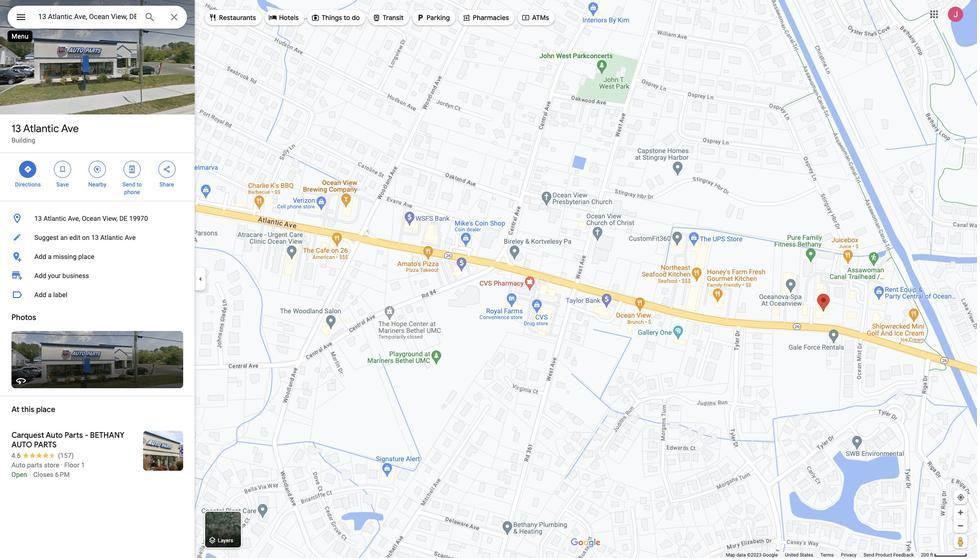 Task type: vqa. For each thing, say whether or not it's contained in the screenshot.
Send Product Feedback button
yes



Task type: describe. For each thing, give the bounding box(es) containing it.
ave inside 13 atlantic ave building
[[61, 122, 79, 136]]

place inside button
[[78, 253, 94, 261]]

13 Atlantic Ave, Ocean View, DE 19970 field
[[8, 6, 187, 29]]

missing
[[53, 253, 77, 261]]

view,
[[102, 215, 118, 222]]

restaurants
[[219, 13, 256, 22]]

send for send to phone
[[122, 181, 135, 188]]

suggest an edit on 13 atlantic ave
[[34, 234, 136, 241]]

add your business
[[34, 272, 89, 280]]

data
[[737, 553, 746, 558]]


[[93, 164, 102, 175]]

google
[[763, 553, 778, 558]]

6 pm
[[55, 471, 70, 479]]

ocean
[[82, 215, 101, 222]]

19970
[[129, 215, 148, 222]]

save
[[56, 181, 69, 188]]


[[58, 164, 67, 175]]

your
[[48, 272, 61, 280]]

layers
[[218, 538, 233, 544]]

 hotels
[[268, 12, 299, 23]]

auto
[[11, 440, 32, 450]]

map data ©2023 google
[[726, 553, 778, 558]]

4.6
[[11, 452, 21, 460]]

13 for ave,
[[34, 215, 42, 222]]

auto inside 'auto parts store · floor 1 open ⋅ closes 6 pm'
[[11, 461, 25, 469]]

atms
[[532, 13, 549, 22]]

floor
[[64, 461, 79, 469]]

photos
[[11, 313, 36, 323]]

ave,
[[68, 215, 80, 222]]

1
[[81, 461, 85, 469]]

⋅
[[29, 471, 32, 479]]

atlantic for ave
[[23, 122, 59, 136]]


[[462, 12, 471, 23]]

ave inside button
[[125, 234, 136, 241]]

to inside the  things to do
[[344, 13, 350, 22]]

4.6 stars 157 reviews image
[[11, 451, 74, 460]]

transit
[[383, 13, 404, 22]]

add for add your business
[[34, 272, 46, 280]]

carquest auto parts - bethany auto parts
[[11, 431, 124, 450]]

terms
[[821, 553, 834, 558]]

directions
[[15, 181, 41, 188]]

show street view coverage image
[[954, 534, 968, 549]]

parts
[[34, 440, 57, 450]]

de
[[119, 215, 128, 222]]

an
[[60, 234, 68, 241]]

add a label
[[34, 291, 67, 299]]

suggest
[[34, 234, 59, 241]]

google maps element
[[0, 0, 977, 558]]

closes
[[33, 471, 53, 479]]

footer inside google maps element
[[726, 552, 921, 558]]

terms button
[[821, 552, 834, 558]]

add a missing place button
[[0, 247, 195, 266]]

feedback
[[893, 553, 914, 558]]

map
[[726, 553, 735, 558]]


[[209, 12, 217, 23]]

at
[[11, 405, 19, 415]]

business
[[62, 272, 89, 280]]

add for add a missing place
[[34, 253, 46, 261]]

things
[[322, 13, 342, 22]]

suggest an edit on 13 atlantic ave button
[[0, 228, 195, 247]]

13 atlantic ave, ocean view, de 19970
[[34, 215, 148, 222]]

parking
[[427, 13, 450, 22]]

united states
[[785, 553, 813, 558]]

to inside send to phone
[[137, 181, 142, 188]]

hotels
[[279, 13, 299, 22]]

-
[[85, 431, 88, 440]]

auto inside carquest auto parts - bethany auto parts
[[46, 431, 63, 440]]


[[128, 164, 136, 175]]

200
[[921, 553, 929, 558]]

send to phone
[[122, 181, 142, 196]]


[[311, 12, 320, 23]]

 parking
[[416, 12, 450, 23]]

building
[[11, 136, 35, 144]]

show your location image
[[957, 493, 965, 502]]

on
[[82, 234, 90, 241]]

a for missing
[[48, 253, 52, 261]]

0 horizontal spatial place
[[36, 405, 55, 415]]

parts
[[65, 431, 83, 440]]

 transit
[[372, 12, 404, 23]]



Task type: locate. For each thing, give the bounding box(es) containing it.
1 vertical spatial to
[[137, 181, 142, 188]]

send
[[122, 181, 135, 188], [864, 553, 874, 558]]

200 ft button
[[921, 553, 967, 558]]

2 add from the top
[[34, 272, 46, 280]]

collapse side panel image
[[195, 274, 206, 284]]

 restaurants
[[209, 12, 256, 23]]

·
[[61, 461, 63, 469]]

place right "this"
[[36, 405, 55, 415]]

None field
[[38, 11, 136, 22]]

13 up suggest
[[34, 215, 42, 222]]

this
[[21, 405, 34, 415]]

parts
[[27, 461, 42, 469]]

ave up 
[[61, 122, 79, 136]]

(157)
[[58, 452, 74, 460]]

0 vertical spatial auto
[[46, 431, 63, 440]]

13 atlantic ave, ocean view, de 19970 button
[[0, 209, 195, 228]]

 atms
[[522, 12, 549, 23]]

edit
[[69, 234, 80, 241]]

add down suggest
[[34, 253, 46, 261]]

atlantic inside button
[[100, 234, 123, 241]]

1 horizontal spatial place
[[78, 253, 94, 261]]

2 horizontal spatial 13
[[91, 234, 99, 241]]


[[522, 12, 530, 23]]

0 vertical spatial 13
[[11, 122, 21, 136]]


[[416, 12, 425, 23]]

add a label button
[[0, 285, 195, 304]]

add left the your
[[34, 272, 46, 280]]

1 horizontal spatial 13
[[34, 215, 42, 222]]

a
[[48, 253, 52, 261], [48, 291, 52, 299]]

atlantic up building on the left top of page
[[23, 122, 59, 136]]

0 vertical spatial add
[[34, 253, 46, 261]]

1 vertical spatial a
[[48, 291, 52, 299]]

atlantic down the view, at left
[[100, 234, 123, 241]]

footer containing map data ©2023 google
[[726, 552, 921, 558]]

send up the phone
[[122, 181, 135, 188]]

2 vertical spatial 13
[[91, 234, 99, 241]]

product
[[876, 553, 892, 558]]

13 for ave
[[11, 122, 21, 136]]

to left do
[[344, 13, 350, 22]]

 pharmacies
[[462, 12, 509, 23]]

phone
[[124, 189, 140, 196]]

a left label
[[48, 291, 52, 299]]

1 vertical spatial send
[[864, 553, 874, 558]]

ft
[[930, 553, 934, 558]]

0 horizontal spatial 13
[[11, 122, 21, 136]]

0 vertical spatial a
[[48, 253, 52, 261]]

atlantic for ave,
[[44, 215, 66, 222]]


[[163, 164, 171, 175]]

0 vertical spatial atlantic
[[23, 122, 59, 136]]

1 vertical spatial ave
[[125, 234, 136, 241]]

united states button
[[785, 552, 813, 558]]

0 vertical spatial to
[[344, 13, 350, 22]]

auto
[[46, 431, 63, 440], [11, 461, 25, 469]]

share
[[160, 181, 174, 188]]

1 vertical spatial place
[[36, 405, 55, 415]]

auto up open
[[11, 461, 25, 469]]

add a missing place
[[34, 253, 94, 261]]


[[372, 12, 381, 23]]

13 inside suggest an edit on 13 atlantic ave button
[[91, 234, 99, 241]]

send for send product feedback
[[864, 553, 874, 558]]

1 add from the top
[[34, 253, 46, 261]]

atlantic
[[23, 122, 59, 136], [44, 215, 66, 222], [100, 234, 123, 241]]

 button
[[8, 6, 34, 31]]

add inside button
[[34, 291, 46, 299]]

a inside button
[[48, 253, 52, 261]]

1 vertical spatial auto
[[11, 461, 25, 469]]

auto left parts
[[46, 431, 63, 440]]

actions for 13 atlantic ave region
[[0, 153, 195, 201]]

footer
[[726, 552, 921, 558]]

add inside button
[[34, 253, 46, 261]]

privacy button
[[841, 552, 857, 558]]

2 vertical spatial atlantic
[[100, 234, 123, 241]]

1 horizontal spatial send
[[864, 553, 874, 558]]

auto parts store · floor 1 open ⋅ closes 6 pm
[[11, 461, 85, 479]]


[[15, 10, 27, 24]]

atlantic left ave,
[[44, 215, 66, 222]]

3 add from the top
[[34, 291, 46, 299]]

ave
[[61, 122, 79, 136], [125, 234, 136, 241]]

©2023
[[747, 553, 762, 558]]

a for label
[[48, 291, 52, 299]]

at this place
[[11, 405, 55, 415]]

bethany
[[90, 431, 124, 440]]

add your business link
[[0, 266, 195, 285]]

1 horizontal spatial auto
[[46, 431, 63, 440]]

label
[[53, 291, 67, 299]]

0 horizontal spatial to
[[137, 181, 142, 188]]

open
[[11, 471, 27, 479]]

pharmacies
[[473, 13, 509, 22]]

1 vertical spatial 13
[[34, 215, 42, 222]]

zoom out image
[[957, 522, 964, 530]]

 search field
[[8, 6, 187, 31]]

0 horizontal spatial ave
[[61, 122, 79, 136]]

google account: james peterson  
(james.peterson1902@gmail.com) image
[[948, 7, 963, 22]]

0 vertical spatial place
[[78, 253, 94, 261]]

states
[[800, 553, 813, 558]]

privacy
[[841, 553, 857, 558]]

zoom in image
[[957, 509, 964, 516]]

send product feedback
[[864, 553, 914, 558]]

to up the phone
[[137, 181, 142, 188]]

2 a from the top
[[48, 291, 52, 299]]

2 vertical spatial add
[[34, 291, 46, 299]]

0 vertical spatial send
[[122, 181, 135, 188]]

13 atlantic ave main content
[[0, 0, 195, 558]]

atlantic inside "button"
[[44, 215, 66, 222]]

nearby
[[88, 181, 106, 188]]

place
[[78, 253, 94, 261], [36, 405, 55, 415]]

none field inside 13 atlantic ave, ocean view, de 19970 field
[[38, 11, 136, 22]]

13 inside the 13 atlantic ave, ocean view, de 19970 "button"
[[34, 215, 42, 222]]

1 vertical spatial add
[[34, 272, 46, 280]]

13 atlantic ave building
[[11, 122, 79, 144]]

carquest
[[11, 431, 44, 440]]

0 horizontal spatial send
[[122, 181, 135, 188]]

send inside button
[[864, 553, 874, 558]]

1 a from the top
[[48, 253, 52, 261]]

send inside send to phone
[[122, 181, 135, 188]]

0 horizontal spatial auto
[[11, 461, 25, 469]]

13 right on
[[91, 234, 99, 241]]

200 ft
[[921, 553, 934, 558]]

13
[[11, 122, 21, 136], [34, 215, 42, 222], [91, 234, 99, 241]]


[[268, 12, 277, 23]]

1 horizontal spatial ave
[[125, 234, 136, 241]]

add
[[34, 253, 46, 261], [34, 272, 46, 280], [34, 291, 46, 299]]

send product feedback button
[[864, 552, 914, 558]]

1 horizontal spatial to
[[344, 13, 350, 22]]

0 vertical spatial ave
[[61, 122, 79, 136]]

add left label
[[34, 291, 46, 299]]


[[24, 164, 32, 175]]

store
[[44, 461, 59, 469]]

do
[[352, 13, 360, 22]]

add for add a label
[[34, 291, 46, 299]]

send left product at the bottom of page
[[864, 553, 874, 558]]

13 up building on the left top of page
[[11, 122, 21, 136]]

a left missing
[[48, 253, 52, 261]]

1 vertical spatial atlantic
[[44, 215, 66, 222]]

united
[[785, 553, 799, 558]]

13 inside 13 atlantic ave building
[[11, 122, 21, 136]]

to
[[344, 13, 350, 22], [137, 181, 142, 188]]

place down on
[[78, 253, 94, 261]]

atlantic inside 13 atlantic ave building
[[23, 122, 59, 136]]

ave down de
[[125, 234, 136, 241]]

a inside button
[[48, 291, 52, 299]]



